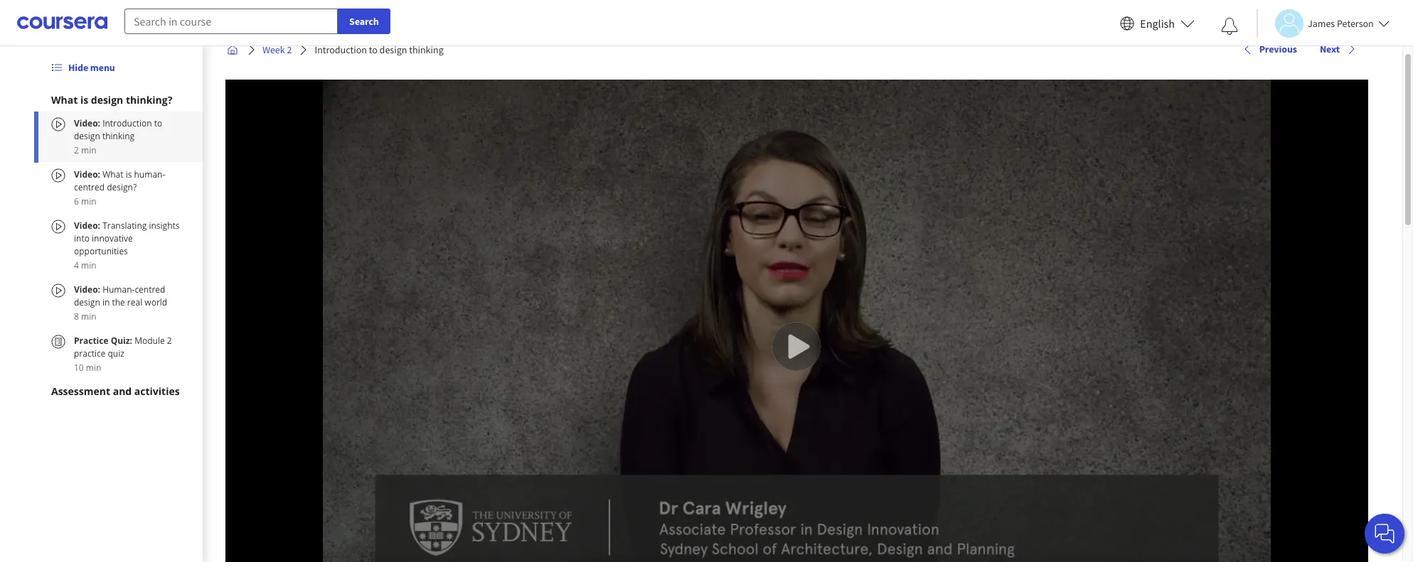 Task type: locate. For each thing, give the bounding box(es) containing it.
0 vertical spatial centred
[[74, 181, 105, 193]]

centred up world
[[135, 284, 165, 296]]

2 inside module 2 practice quiz
[[167, 335, 172, 347]]

0 vertical spatial introduction
[[315, 43, 367, 56]]

2 horizontal spatial 2
[[287, 43, 292, 56]]

0 vertical spatial thinking
[[409, 43, 444, 56]]

design up 2 min at the top of the page
[[74, 130, 100, 142]]

1 vertical spatial introduction
[[102, 117, 152, 129]]

0 horizontal spatial centred
[[74, 181, 105, 193]]

1 video: from the top
[[74, 117, 102, 129]]

opportunities
[[74, 245, 128, 257]]

centred up 6 min
[[74, 181, 105, 193]]

video: for centred
[[74, 169, 102, 181]]

is down "hide menu" button
[[80, 93, 88, 107]]

thinking
[[409, 43, 444, 56], [102, 130, 135, 142]]

min right 6
[[81, 196, 96, 208]]

insights
[[149, 220, 180, 232]]

2 right module
[[167, 335, 172, 347]]

6 min
[[74, 196, 96, 208]]

to
[[369, 43, 378, 56], [154, 117, 162, 129]]

video: for in
[[74, 284, 102, 296]]

design up 8 min
[[74, 297, 100, 309]]

video: for innovative
[[74, 220, 102, 232]]

0 horizontal spatial is
[[80, 93, 88, 107]]

previous button
[[1236, 36, 1303, 62]]

video: for thinking
[[74, 117, 102, 129]]

1 horizontal spatial 2
[[167, 335, 172, 347]]

introduction down search button
[[315, 43, 367, 56]]

min right 4
[[81, 260, 96, 272]]

2 for week 2
[[287, 43, 292, 56]]

1 vertical spatial to
[[154, 117, 162, 129]]

0 horizontal spatial thinking
[[102, 130, 135, 142]]

min for 6 min
[[81, 196, 96, 208]]

next button
[[1314, 36, 1363, 62]]

0 vertical spatial what
[[51, 93, 78, 107]]

Search in course text field
[[124, 9, 338, 34]]

what
[[51, 93, 78, 107], [102, 169, 123, 181]]

practice
[[74, 335, 108, 347]]

search
[[349, 15, 379, 28]]

video:
[[74, 117, 102, 129], [74, 169, 102, 181], [74, 220, 102, 232], [74, 284, 102, 296]]

2 for module 2 practice quiz
[[167, 335, 172, 347]]

to down "thinking?" at the left top
[[154, 117, 162, 129]]

min up "what is human- centred design?"
[[81, 144, 96, 156]]

is inside "what is human- centred design?"
[[126, 169, 132, 181]]

and
[[113, 385, 132, 398]]

design down menu
[[91, 93, 123, 107]]

min
[[81, 144, 96, 156], [81, 196, 96, 208], [81, 260, 96, 272], [81, 311, 96, 323], [86, 362, 101, 374]]

video: up 2 min at the top of the page
[[74, 117, 102, 129]]

assessment
[[51, 385, 110, 398]]

1 horizontal spatial centred
[[135, 284, 165, 296]]

2 up 6
[[74, 144, 79, 156]]

8
[[74, 311, 79, 323]]

1 horizontal spatial is
[[126, 169, 132, 181]]

introduction to design thinking down search button
[[315, 43, 444, 56]]

week 2 link
[[257, 37, 298, 63]]

1 horizontal spatial what
[[102, 169, 123, 181]]

is
[[80, 93, 88, 107], [126, 169, 132, 181]]

james peterson
[[1308, 17, 1374, 30]]

1 vertical spatial is
[[126, 169, 132, 181]]

to inside the introduction to design thinking
[[154, 117, 162, 129]]

human-
[[134, 169, 165, 181]]

centred inside "what is human- centred design?"
[[74, 181, 105, 193]]

4
[[74, 260, 79, 272]]

1 vertical spatial thinking
[[102, 130, 135, 142]]

design
[[379, 43, 407, 56], [91, 93, 123, 107], [74, 130, 100, 142], [74, 297, 100, 309]]

thinking?
[[126, 93, 172, 107]]

0 horizontal spatial 2
[[74, 144, 79, 156]]

3 video: from the top
[[74, 220, 102, 232]]

1 horizontal spatial to
[[369, 43, 378, 56]]

2 video: from the top
[[74, 169, 102, 181]]

0 horizontal spatial introduction
[[102, 117, 152, 129]]

introduction
[[315, 43, 367, 56], [102, 117, 152, 129]]

to down search button
[[369, 43, 378, 56]]

home image
[[227, 44, 238, 55]]

what inside dropdown button
[[51, 93, 78, 107]]

james
[[1308, 17, 1335, 30]]

introduction to design thinking link
[[309, 37, 449, 63]]

10 min
[[74, 362, 101, 374]]

1 horizontal spatial thinking
[[409, 43, 444, 56]]

centred
[[74, 181, 105, 193], [135, 284, 165, 296]]

design inside the introduction to design thinking
[[74, 130, 100, 142]]

1 horizontal spatial introduction to design thinking
[[315, 43, 444, 56]]

week 2
[[262, 43, 292, 56]]

introduction to design thinking down what is design thinking? dropdown button
[[74, 117, 162, 142]]

0 horizontal spatial what
[[51, 93, 78, 107]]

james peterson button
[[1257, 9, 1389, 37]]

4 video: from the top
[[74, 284, 102, 296]]

0 vertical spatial 2
[[287, 43, 292, 56]]

quiz:
[[111, 335, 132, 347]]

min right 8
[[81, 311, 96, 323]]

2 inside week 2 'link'
[[287, 43, 292, 56]]

video: up in
[[74, 284, 102, 296]]

1 vertical spatial what
[[102, 169, 123, 181]]

0 horizontal spatial introduction to design thinking
[[74, 117, 162, 142]]

quiz
[[108, 348, 124, 360]]

0 vertical spatial is
[[80, 93, 88, 107]]

in
[[102, 297, 110, 309]]

2 right week
[[287, 43, 292, 56]]

2 vertical spatial 2
[[167, 335, 172, 347]]

assessment and activities
[[51, 385, 180, 398]]

introduction down what is design thinking? dropdown button
[[102, 117, 152, 129]]

is inside dropdown button
[[80, 93, 88, 107]]

4 min
[[74, 260, 96, 272]]

min for 4 min
[[81, 260, 96, 272]]

1 vertical spatial centred
[[135, 284, 165, 296]]

what inside "what is human- centred design?"
[[102, 169, 123, 181]]

0 horizontal spatial to
[[154, 117, 162, 129]]

1 vertical spatial 2
[[74, 144, 79, 156]]

is for human-
[[126, 169, 132, 181]]

coursera image
[[17, 12, 107, 34]]

what up design?
[[102, 169, 123, 181]]

what down hide on the top of page
[[51, 93, 78, 107]]

2
[[287, 43, 292, 56], [74, 144, 79, 156], [167, 335, 172, 347]]

human-centred design in the real world
[[74, 284, 167, 309]]

0 vertical spatial introduction to design thinking
[[315, 43, 444, 56]]

video: up into
[[74, 220, 102, 232]]

hide menu
[[68, 61, 115, 74]]

introduction to design thinking
[[315, 43, 444, 56], [74, 117, 162, 142]]

is up design?
[[126, 169, 132, 181]]

design inside human-centred design in the real world
[[74, 297, 100, 309]]

min down the practice
[[86, 362, 101, 374]]

video: down 2 min at the top of the page
[[74, 169, 102, 181]]



Task type: vqa. For each thing, say whether or not it's contained in the screenshot.
'2' in Week 2 link
yes



Task type: describe. For each thing, give the bounding box(es) containing it.
min for 8 min
[[81, 311, 96, 323]]

min for 10 min
[[86, 362, 101, 374]]

real
[[127, 297, 142, 309]]

design inside dropdown button
[[91, 93, 123, 107]]

translating insights into innovative opportunities
[[74, 220, 180, 257]]

what is design thinking?
[[51, 93, 172, 107]]

human-
[[102, 284, 135, 296]]

what is human- centred design?
[[74, 169, 165, 193]]

centred inside human-centred design in the real world
[[135, 284, 165, 296]]

what for human-
[[102, 169, 123, 181]]

design down search button
[[379, 43, 407, 56]]

activities
[[134, 385, 180, 398]]

8 min
[[74, 311, 96, 323]]

search button
[[338, 9, 390, 34]]

previous
[[1259, 43, 1297, 56]]

next
[[1320, 43, 1340, 56]]

thinking inside introduction to design thinking link
[[409, 43, 444, 56]]

the
[[112, 297, 125, 309]]

design?
[[107, 181, 137, 193]]

hide menu button
[[46, 55, 121, 80]]

practice
[[74, 348, 106, 360]]

week
[[262, 43, 285, 56]]

practice quiz:
[[74, 335, 135, 347]]

into
[[74, 233, 90, 245]]

hide
[[68, 61, 88, 74]]

min for 2 min
[[81, 144, 96, 156]]

1 vertical spatial introduction to design thinking
[[74, 117, 162, 142]]

module
[[135, 335, 165, 347]]

what is design thinking? button
[[51, 93, 186, 107]]

introduction to design thinking inside introduction to design thinking link
[[315, 43, 444, 56]]

peterson
[[1337, 17, 1374, 30]]

2 min
[[74, 144, 96, 156]]

chat with us image
[[1373, 523, 1396, 545]]

what for design
[[51, 93, 78, 107]]

show notifications image
[[1221, 18, 1238, 35]]

0 vertical spatial to
[[369, 43, 378, 56]]

english button
[[1115, 0, 1200, 46]]

6
[[74, 196, 79, 208]]

assessment and activities button
[[51, 385, 186, 399]]

1 horizontal spatial introduction
[[315, 43, 367, 56]]

world
[[145, 297, 167, 309]]

10
[[74, 362, 84, 374]]

module 2 practice quiz
[[74, 335, 172, 360]]

innovative
[[92, 233, 133, 245]]

english
[[1140, 16, 1175, 30]]

is for design
[[80, 93, 88, 107]]

menu
[[90, 61, 115, 74]]

translating
[[102, 220, 147, 232]]



